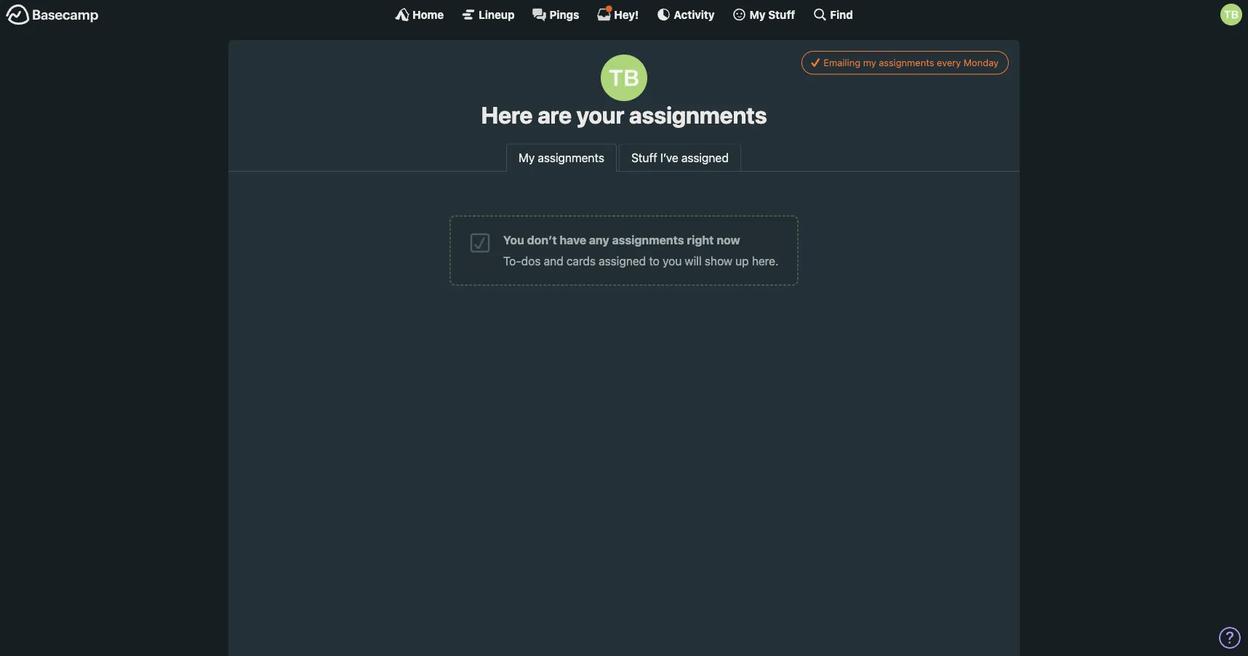 Task type: locate. For each thing, give the bounding box(es) containing it.
find button
[[813, 7, 853, 22]]

monday
[[964, 57, 999, 68]]

assignments down are
[[538, 150, 604, 164]]

here are your assignments
[[481, 101, 767, 129]]

0 vertical spatial stuff
[[768, 8, 795, 21]]

pings
[[550, 8, 579, 21]]

show
[[705, 254, 732, 268]]

1 horizontal spatial stuff
[[768, 8, 795, 21]]

emailing my assignments every monday
[[824, 57, 999, 68]]

my assignments
[[519, 150, 604, 164]]

don't
[[527, 233, 557, 247]]

stuff inside my stuff popup button
[[768, 8, 795, 21]]

stuff inside stuff i've assigned link
[[631, 150, 657, 164]]

1 vertical spatial stuff
[[631, 150, 657, 164]]

you
[[503, 233, 524, 247]]

hey! button
[[597, 5, 639, 22]]

lineup link
[[461, 7, 515, 22]]

home
[[413, 8, 444, 21]]

here
[[481, 101, 533, 129]]

pings button
[[532, 7, 579, 22]]

0 horizontal spatial stuff
[[631, 150, 657, 164]]

0 vertical spatial assigned
[[681, 150, 729, 164]]

1 vertical spatial my
[[519, 150, 535, 164]]

my stuff button
[[732, 7, 795, 22]]

my inside popup button
[[750, 8, 766, 21]]

assignments inside you don't have any assignments right now to-dos and cards assigned to you will show up here.
[[612, 233, 684, 247]]

lineup
[[479, 8, 515, 21]]

assigned right the i've at the top right
[[681, 150, 729, 164]]

1 horizontal spatial my
[[750, 8, 766, 21]]

assigned down any
[[599, 254, 646, 268]]

activity link
[[656, 7, 715, 22]]

stuff
[[768, 8, 795, 21], [631, 150, 657, 164]]

1 horizontal spatial assigned
[[681, 150, 729, 164]]

my stuff
[[750, 8, 795, 21]]

my assignments link
[[506, 144, 617, 173]]

assignments up to
[[612, 233, 684, 247]]

you don't have any assignments right now to-dos and cards assigned to you will show up here.
[[503, 233, 779, 268]]

assignments up stuff i've assigned link
[[629, 101, 767, 129]]

stuff left "find" dropdown button
[[768, 8, 795, 21]]

assignments inside button
[[879, 57, 934, 68]]

0 vertical spatial my
[[750, 8, 766, 21]]

my
[[750, 8, 766, 21], [519, 150, 535, 164]]

stuff i've assigned link
[[619, 144, 741, 171]]

assignments
[[879, 57, 934, 68], [629, 101, 767, 129], [538, 150, 604, 164], [612, 233, 684, 247]]

1 vertical spatial assigned
[[599, 254, 646, 268]]

cards
[[566, 254, 596, 268]]

0 horizontal spatial assigned
[[599, 254, 646, 268]]

my down here
[[519, 150, 535, 164]]

every
[[937, 57, 961, 68]]

tim burton image
[[1221, 4, 1242, 25]]

my right activity
[[750, 8, 766, 21]]

stuff left the i've at the top right
[[631, 150, 657, 164]]

assigned
[[681, 150, 729, 164], [599, 254, 646, 268]]

0 horizontal spatial my
[[519, 150, 535, 164]]

i've
[[660, 150, 678, 164]]

you
[[663, 254, 682, 268]]

have
[[560, 233, 586, 247]]

assignments right the 'my' at top
[[879, 57, 934, 68]]

find
[[830, 8, 853, 21]]



Task type: describe. For each thing, give the bounding box(es) containing it.
hey!
[[614, 8, 639, 21]]

here.
[[752, 254, 779, 268]]

your
[[576, 101, 624, 129]]

up
[[735, 254, 749, 268]]

and
[[544, 254, 563, 268]]

any
[[589, 233, 609, 247]]

my for my stuff
[[750, 8, 766, 21]]

activity
[[674, 8, 715, 21]]

home link
[[395, 7, 444, 22]]

my for my assignments
[[519, 150, 535, 164]]

now
[[717, 233, 740, 247]]

to-
[[503, 254, 521, 268]]

tim burton image
[[601, 55, 647, 101]]

assigned inside you don't have any assignments right now to-dos and cards assigned to you will show up here.
[[599, 254, 646, 268]]

right
[[687, 233, 714, 247]]

stuff i've assigned
[[631, 150, 729, 164]]

dos
[[521, 254, 541, 268]]

to
[[649, 254, 660, 268]]

will
[[685, 254, 702, 268]]

switch accounts image
[[6, 4, 99, 26]]

are
[[537, 101, 572, 129]]

my
[[863, 57, 876, 68]]

emailing my assignments every monday button
[[802, 51, 1009, 75]]

emailing
[[824, 57, 861, 68]]

main element
[[0, 0, 1248, 28]]



Task type: vqa. For each thing, say whether or not it's contained in the screenshot.
show
yes



